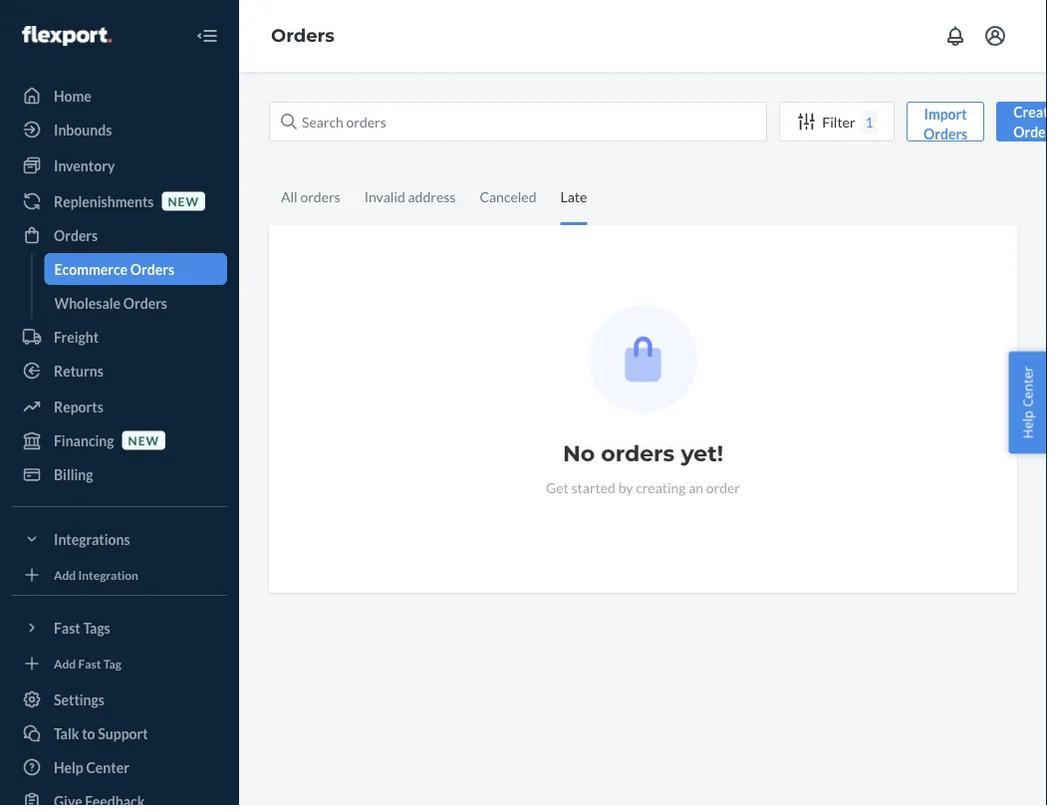 Task type: locate. For each thing, give the bounding box(es) containing it.
add
[[54, 568, 76, 582], [54, 656, 76, 671]]

ecommerce orders link
[[44, 253, 227, 285]]

wholesale orders
[[54, 295, 167, 311]]

orders down ecommerce orders link
[[123, 295, 167, 311]]

add left integration
[[54, 568, 76, 582]]

returns link
[[12, 355, 227, 387]]

0 vertical spatial orders
[[300, 188, 341, 205]]

inbounds
[[54, 121, 112, 138]]

1 vertical spatial orders
[[601, 440, 675, 467]]

1 horizontal spatial orders link
[[271, 25, 335, 46]]

fast
[[54, 619, 80, 636], [78, 656, 101, 671]]

invalid address
[[364, 188, 456, 205]]

talk
[[54, 725, 79, 742]]

home
[[54, 87, 92, 104]]

new down reports link
[[128, 433, 160, 447]]

0 vertical spatial orders link
[[271, 25, 335, 46]]

orders link up search icon
[[271, 25, 335, 46]]

reports link
[[12, 391, 227, 423]]

0 horizontal spatial help
[[54, 759, 83, 776]]

1 horizontal spatial center
[[1019, 366, 1037, 407]]

0 horizontal spatial center
[[86, 759, 129, 776]]

inbounds link
[[12, 114, 227, 146]]

fast tags
[[54, 619, 110, 636]]

open notifications image
[[944, 24, 968, 48]]

add for add integration
[[54, 568, 76, 582]]

2 add from the top
[[54, 656, 76, 671]]

orders up wholesale orders link
[[130, 261, 174, 278]]

billing
[[54, 466, 93, 483]]

0 horizontal spatial orders link
[[12, 219, 227, 251]]

0 vertical spatial new
[[168, 194, 199, 208]]

filter
[[823, 113, 856, 130]]

freight link
[[12, 321, 227, 353]]

orders up search icon
[[271, 25, 335, 46]]

ecommerce orders
[[54, 261, 174, 278]]

1 vertical spatial fast
[[78, 656, 101, 671]]

add up the settings
[[54, 656, 76, 671]]

1 horizontal spatial new
[[168, 194, 199, 208]]

0 vertical spatial fast
[[54, 619, 80, 636]]

order
[[706, 479, 741, 496]]

fast inside fast tags dropdown button
[[54, 619, 80, 636]]

wholesale
[[54, 295, 121, 311]]

add fast tag
[[54, 656, 122, 671]]

fast left tags
[[54, 619, 80, 636]]

address
[[408, 188, 456, 205]]

fast inside add fast tag link
[[78, 656, 101, 671]]

1 vertical spatial help center
[[54, 759, 129, 776]]

orders link
[[271, 25, 335, 46], [12, 219, 227, 251]]

add fast tag link
[[12, 652, 227, 676]]

to
[[82, 725, 95, 742]]

orders down import
[[924, 125, 968, 142]]

freight
[[54, 328, 99, 345]]

help center button
[[1009, 351, 1047, 454]]

orders link up ecommerce orders
[[12, 219, 227, 251]]

home link
[[12, 80, 227, 112]]

1 horizontal spatial help center
[[1019, 366, 1037, 439]]

1 vertical spatial add
[[54, 656, 76, 671]]

returns
[[54, 362, 103, 379]]

canceled
[[480, 188, 537, 205]]

orders right all
[[300, 188, 341, 205]]

0 vertical spatial add
[[54, 568, 76, 582]]

center
[[1019, 366, 1037, 407], [86, 759, 129, 776]]

creating
[[636, 479, 686, 496]]

0 vertical spatial help center
[[1019, 366, 1037, 439]]

flexport logo image
[[22, 26, 111, 46]]

new
[[168, 194, 199, 208], [128, 433, 160, 447]]

orders
[[271, 25, 335, 46], [924, 125, 968, 142], [54, 227, 98, 244], [130, 261, 174, 278], [123, 295, 167, 311]]

1 vertical spatial orders link
[[12, 219, 227, 251]]

1 vertical spatial center
[[86, 759, 129, 776]]

1 vertical spatial help
[[54, 759, 83, 776]]

get started by creating an order
[[546, 479, 741, 496]]

orders inside button
[[924, 125, 968, 142]]

0 horizontal spatial help center
[[54, 759, 129, 776]]

filter 1
[[823, 113, 874, 130]]

1 horizontal spatial orders
[[601, 440, 675, 467]]

1 add from the top
[[54, 568, 76, 582]]

import
[[924, 105, 967, 122]]

fast left tag
[[78, 656, 101, 671]]

tags
[[83, 619, 110, 636]]

0 horizontal spatial orders
[[300, 188, 341, 205]]

by
[[619, 479, 633, 496]]

0 vertical spatial help
[[1019, 411, 1037, 439]]

creat link
[[997, 102, 1047, 142]]

0 vertical spatial center
[[1019, 366, 1037, 407]]

1 horizontal spatial help
[[1019, 411, 1037, 439]]

1 vertical spatial new
[[128, 433, 160, 447]]

new down 'inventory' 'link'
[[168, 194, 199, 208]]

help center
[[1019, 366, 1037, 439], [54, 759, 129, 776]]

orders for ecommerce orders
[[130, 261, 174, 278]]

add integration
[[54, 568, 138, 582]]

add integration link
[[12, 563, 227, 587]]

help center inside help center button
[[1019, 366, 1037, 439]]

orders up get started by creating an order
[[601, 440, 675, 467]]

help
[[1019, 411, 1037, 439], [54, 759, 83, 776]]

0 horizontal spatial new
[[128, 433, 160, 447]]

orders
[[300, 188, 341, 205], [601, 440, 675, 467]]



Task type: vqa. For each thing, say whether or not it's contained in the screenshot.
second for from the bottom of the page
no



Task type: describe. For each thing, give the bounding box(es) containing it.
late
[[561, 188, 587, 205]]

center inside help center link
[[86, 759, 129, 776]]

invalid
[[364, 188, 405, 205]]

integration
[[78, 568, 138, 582]]

import orders button
[[907, 102, 985, 142]]

all
[[281, 188, 298, 205]]

close navigation image
[[195, 24, 219, 48]]

add for add fast tag
[[54, 656, 76, 671]]

help center inside help center link
[[54, 759, 129, 776]]

empty list image
[[589, 305, 698, 414]]

integrations button
[[12, 523, 227, 555]]

inventory link
[[12, 149, 227, 181]]

Search orders text field
[[269, 102, 767, 142]]

orders for no
[[601, 440, 675, 467]]

started
[[572, 479, 616, 496]]

tag
[[103, 656, 122, 671]]

new for financing
[[128, 433, 160, 447]]

get
[[546, 479, 569, 496]]

settings link
[[12, 684, 227, 716]]

financing
[[54, 432, 114, 449]]

an
[[689, 479, 704, 496]]

ecommerce
[[54, 261, 128, 278]]

yet!
[[681, 440, 724, 467]]

1
[[866, 113, 874, 130]]

fast tags button
[[12, 612, 227, 644]]

wholesale orders link
[[44, 287, 227, 319]]

settings
[[54, 691, 105, 708]]

billing link
[[12, 458, 227, 490]]

reports
[[54, 398, 103, 415]]

no orders yet!
[[563, 440, 724, 467]]

orders up ecommerce
[[54, 227, 98, 244]]

replenishments
[[54, 193, 154, 210]]

inventory
[[54, 157, 115, 174]]

open account menu image
[[984, 24, 1008, 48]]

new for replenishments
[[168, 194, 199, 208]]

talk to support button
[[12, 718, 227, 749]]

no
[[563, 440, 595, 467]]

import orders
[[924, 105, 968, 142]]

help inside button
[[1019, 411, 1037, 439]]

help center link
[[12, 751, 227, 783]]

orders for all
[[300, 188, 341, 205]]

center inside help center button
[[1019, 366, 1037, 407]]

search image
[[281, 114, 297, 130]]

talk to support
[[54, 725, 148, 742]]

all orders
[[281, 188, 341, 205]]

support
[[98, 725, 148, 742]]

orders for wholesale orders
[[123, 295, 167, 311]]

orders for import orders
[[924, 125, 968, 142]]

creat
[[1014, 103, 1047, 140]]

integrations
[[54, 531, 130, 548]]



